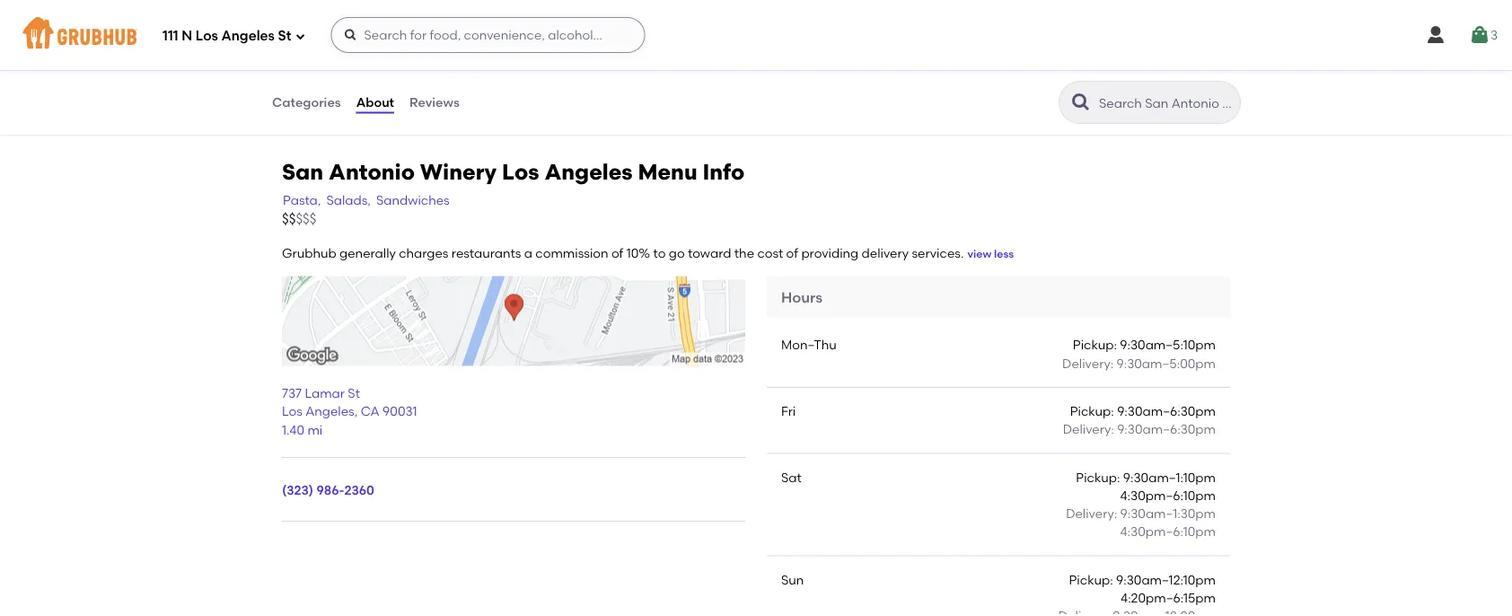 Task type: locate. For each thing, give the bounding box(es) containing it.
1 horizontal spatial to
[[1139, 550, 1152, 565]]

pickup: 9:30am–1:10pm 4:30pm–6:10pm delivery: 9:30am–1:30pm 4:30pm–6:10pm
[[1066, 470, 1216, 540]]

lamar
[[305, 386, 345, 401]]

pickup: down "pickup: 9:30am–6:30pm delivery: 9:30am–6:30pm" at the right of the page
[[1076, 470, 1121, 485]]

1 4:30pm–6:10pm from the top
[[1121, 488, 1216, 503]]

(323)
[[282, 482, 314, 498]]

0 vertical spatial angeles
[[221, 28, 275, 44]]

angeles down lamar
[[306, 404, 355, 419]]

pickup:
[[1073, 337, 1117, 353], [1070, 404, 1115, 419], [1076, 470, 1121, 485], [1069, 572, 1114, 588]]

menu
[[638, 159, 698, 185]]

n
[[182, 28, 192, 44]]

checkout
[[1155, 550, 1215, 565]]

pickup: down proceed
[[1069, 572, 1114, 588]]

sun
[[781, 572, 804, 588]]

3 button
[[1469, 19, 1498, 51]]

los right "n"
[[196, 28, 218, 44]]

Search for food, convenience, alcohol... search field
[[331, 17, 645, 53]]

los right winery
[[502, 159, 539, 185]]

1 horizontal spatial st
[[348, 386, 360, 401]]

2 horizontal spatial angeles
[[545, 159, 633, 185]]

9:30am–1:30pm
[[1121, 506, 1216, 521]]

4:30pm–6:10pm up 9:30am–1:30pm
[[1121, 488, 1216, 503]]

0 vertical spatial 4:30pm–6:10pm
[[1121, 488, 1216, 503]]

(323) 986-2360
[[282, 482, 375, 498]]

san antonio winery los angeles menu info
[[282, 159, 745, 185]]

delivery: inside pickup: 9:30am–5:10pm delivery: 9:30am–5:00pm
[[1063, 356, 1114, 371]]

pasta, button
[[282, 190, 322, 210]]

2 of from the left
[[787, 245, 799, 260]]

proceed to checkout button
[[1029, 542, 1270, 574]]

san
[[282, 159, 324, 185]]

111
[[163, 28, 178, 44]]

9:30am–12:10pm
[[1117, 572, 1216, 588]]

categories button
[[271, 70, 342, 135]]

0 vertical spatial los
[[196, 28, 218, 44]]

111 n los angeles st
[[163, 28, 291, 44]]

0 horizontal spatial los
[[196, 28, 218, 44]]

los down 737
[[282, 404, 303, 419]]

1 9:30am–6:30pm from the top
[[1118, 404, 1216, 419]]

9:30am–6:30pm up 9:30am–1:10pm
[[1118, 422, 1216, 437]]

pickup: left 9:30am–5:10pm
[[1073, 337, 1117, 353]]

$$
[[282, 211, 296, 227]]

toward
[[688, 245, 732, 260]]

10%
[[627, 245, 651, 260]]

9:30am–6:30pm down 9:30am–5:00pm
[[1118, 404, 1216, 419]]

pickup: for 9:30am–6:30pm
[[1070, 404, 1115, 419]]

st
[[278, 28, 291, 44], [348, 386, 360, 401]]

2 4:30pm–6:10pm from the top
[[1121, 524, 1216, 540]]

pickup: inside pickup: 9:30am–1:10pm 4:30pm–6:10pm delivery: 9:30am–1:30pm 4:30pm–6:10pm
[[1076, 470, 1121, 485]]

angeles for 737 lamar st los angeles , ca 90031 1.40 mi
[[306, 404, 355, 419]]

svg image
[[1425, 24, 1447, 46], [1469, 24, 1491, 46], [344, 28, 358, 42], [295, 31, 306, 42]]

los
[[196, 28, 218, 44], [502, 159, 539, 185], [282, 404, 303, 419]]

2 horizontal spatial los
[[502, 159, 539, 185]]

los for san antonio winery los angeles menu info
[[502, 159, 539, 185]]

Search San Antonio Winery Los Angeles search field
[[1098, 94, 1235, 111]]

2 9:30am–6:30pm from the top
[[1118, 422, 1216, 437]]

salads, button
[[326, 190, 372, 210]]

pickup: 9:30am–12:10pm 4:20pm–6:15pm
[[1069, 572, 1216, 606]]

1 vertical spatial to
[[1139, 550, 1152, 565]]

angeles down the bambino
[[221, 28, 275, 44]]

st up ,
[[348, 386, 360, 401]]

(323) 986-2360 button
[[282, 481, 375, 499]]

angeles left menu
[[545, 159, 633, 185]]

1 vertical spatial 9:30am–6:30pm
[[1118, 422, 1216, 437]]

2 vertical spatial delivery:
[[1066, 506, 1118, 521]]

0 horizontal spatial st
[[278, 28, 291, 44]]

,
[[355, 404, 358, 419]]

9:30am–6:30pm
[[1118, 404, 1216, 419], [1118, 422, 1216, 437]]

737
[[282, 386, 302, 401]]

st down the bambino
[[278, 28, 291, 44]]

svg image inside 3 button
[[1469, 24, 1491, 46]]

delivery: inside pickup: 9:30am–1:10pm 4:30pm–6:10pm delivery: 9:30am–1:30pm 4:30pm–6:10pm
[[1066, 506, 1118, 521]]

1 vertical spatial angeles
[[545, 159, 633, 185]]

to inside button
[[1139, 550, 1152, 565]]

1 vertical spatial los
[[502, 159, 539, 185]]

0 horizontal spatial of
[[612, 245, 624, 260]]

st inside 737 lamar st los angeles , ca 90031 1.40 mi
[[348, 386, 360, 401]]

proceed to checkout
[[1085, 550, 1215, 565]]

1 vertical spatial st
[[348, 386, 360, 401]]

los for 737 lamar st los angeles , ca 90031 1.40 mi
[[282, 404, 303, 419]]

angeles
[[221, 28, 275, 44], [545, 159, 633, 185], [306, 404, 355, 419]]

4:30pm–6:10pm
[[1121, 488, 1216, 503], [1121, 524, 1216, 540]]

0 horizontal spatial angeles
[[221, 28, 275, 44]]

angeles inside 737 lamar st los angeles , ca 90031 1.40 mi
[[306, 404, 355, 419]]

0 vertical spatial to
[[654, 245, 666, 260]]

los inside 737 lamar st los angeles , ca 90031 1.40 mi
[[282, 404, 303, 419]]

a
[[524, 245, 533, 260]]

of left 10%
[[612, 245, 624, 260]]

delivery: inside "pickup: 9:30am–6:30pm delivery: 9:30am–6:30pm"
[[1063, 422, 1115, 437]]

to
[[654, 245, 666, 260], [1139, 550, 1152, 565]]

delivery:
[[1063, 356, 1114, 371], [1063, 422, 1115, 437], [1066, 506, 1118, 521]]

2 vertical spatial angeles
[[306, 404, 355, 419]]

to left go at left
[[654, 245, 666, 260]]

0 vertical spatial delivery:
[[1063, 356, 1114, 371]]

to up 9:30am–12:10pm
[[1139, 550, 1152, 565]]

1 horizontal spatial of
[[787, 245, 799, 260]]

of right the cost
[[787, 245, 799, 260]]

view less button
[[968, 246, 1014, 262]]

fri
[[781, 404, 796, 419]]

9:30am–5:10pm
[[1120, 337, 1216, 353]]

1 horizontal spatial los
[[282, 404, 303, 419]]

pickup: 9:30am–5:10pm delivery: 9:30am–5:00pm
[[1063, 337, 1216, 371]]

0 vertical spatial 9:30am–6:30pm
[[1118, 404, 1216, 419]]

los inside main navigation navigation
[[196, 28, 218, 44]]

bambino plate tab
[[271, 11, 397, 30]]

pickup: for delivery:
[[1076, 470, 1121, 485]]

of
[[612, 245, 624, 260], [787, 245, 799, 260]]

9:30am–5:00pm
[[1117, 356, 1216, 371]]

decadent desserts
[[271, 49, 387, 65]]

pickup: down pickup: 9:30am–5:10pm delivery: 9:30am–5:00pm
[[1070, 404, 1115, 419]]

1 horizontal spatial angeles
[[306, 404, 355, 419]]

desserts
[[335, 49, 387, 65]]

the
[[735, 245, 755, 260]]

pickup: inside pickup: 9:30am–5:10pm delivery: 9:30am–5:00pm
[[1073, 337, 1117, 353]]

bambino
[[271, 13, 327, 28]]

1 vertical spatial 4:30pm–6:10pm
[[1121, 524, 1216, 540]]

pickup: inside "pickup: 9:30am–6:30pm delivery: 9:30am–6:30pm"
[[1070, 404, 1115, 419]]

0 vertical spatial st
[[278, 28, 291, 44]]

about
[[356, 95, 394, 110]]

4:30pm–6:10pm down 9:30am–1:30pm
[[1121, 524, 1216, 540]]

pickup: 9:30am–6:30pm delivery: 9:30am–6:30pm
[[1063, 404, 1216, 437]]

2 vertical spatial los
[[282, 404, 303, 419]]

1 vertical spatial delivery:
[[1063, 422, 1115, 437]]



Task type: describe. For each thing, give the bounding box(es) containing it.
sandwiches button
[[375, 190, 451, 210]]

plate
[[330, 13, 361, 28]]

charges
[[399, 245, 449, 260]]

info
[[703, 159, 745, 185]]

986-
[[317, 482, 344, 498]]

main navigation navigation
[[0, 0, 1513, 70]]

providing
[[802, 245, 859, 260]]

go
[[669, 245, 685, 260]]

pasta, salads, sandwiches
[[283, 192, 450, 207]]

commission
[[536, 245, 609, 260]]

737 lamar st los angeles , ca 90031 1.40 mi
[[282, 386, 417, 437]]

pickup: for 9:30am–5:00pm
[[1073, 337, 1117, 353]]

search icon image
[[1071, 92, 1092, 113]]

antonio
[[329, 159, 415, 185]]

9:30am–1:10pm
[[1124, 470, 1216, 485]]

1.40
[[282, 422, 305, 437]]

pickup: inside pickup: 9:30am–12:10pm 4:20pm–6:15pm
[[1069, 572, 1114, 588]]

4:20pm–6:15pm
[[1121, 590, 1216, 606]]

0 horizontal spatial to
[[654, 245, 666, 260]]

categories
[[272, 95, 341, 110]]

delivery
[[862, 245, 909, 260]]

3
[[1491, 27, 1498, 43]]

sat
[[781, 470, 802, 485]]

about button
[[355, 70, 395, 135]]

sandwiches
[[376, 192, 450, 207]]

grubhub
[[282, 245, 337, 260]]

angeles for san antonio winery los angeles menu info
[[545, 159, 633, 185]]

winery
[[420, 159, 497, 185]]

generally
[[340, 245, 396, 260]]

delivery: for pickup: 9:30am–6:30pm delivery: 9:30am–6:30pm
[[1063, 422, 1115, 437]]

st inside main navigation navigation
[[278, 28, 291, 44]]

2360
[[344, 482, 375, 498]]

mon–thu
[[781, 337, 837, 353]]

delivery: for pickup: 9:30am–5:10pm delivery: 9:30am–5:00pm
[[1063, 356, 1114, 371]]

$$$$$
[[282, 211, 317, 227]]

90031
[[383, 404, 417, 419]]

reviews
[[410, 95, 460, 110]]

angeles inside main navigation navigation
[[221, 28, 275, 44]]

cost
[[758, 245, 784, 260]]

salads,
[[326, 192, 371, 207]]

mi
[[308, 422, 323, 437]]

less
[[994, 247, 1014, 260]]

bambino plate
[[271, 13, 361, 28]]

restaurants
[[452, 245, 521, 260]]

grubhub generally charges restaurants a commission of 10% to go toward the cost of providing delivery services. view less
[[282, 245, 1014, 260]]

services.
[[912, 245, 964, 260]]

proceed
[[1085, 550, 1136, 565]]

decadent
[[271, 49, 332, 65]]

1 of from the left
[[612, 245, 624, 260]]

decadent desserts tab
[[271, 48, 397, 67]]

view
[[968, 247, 992, 260]]

hours
[[781, 288, 823, 306]]

ca
[[361, 404, 380, 419]]

reviews button
[[409, 70, 461, 135]]

pasta,
[[283, 192, 321, 207]]



Task type: vqa. For each thing, say whether or not it's contained in the screenshot.
'DeliCafe'
no



